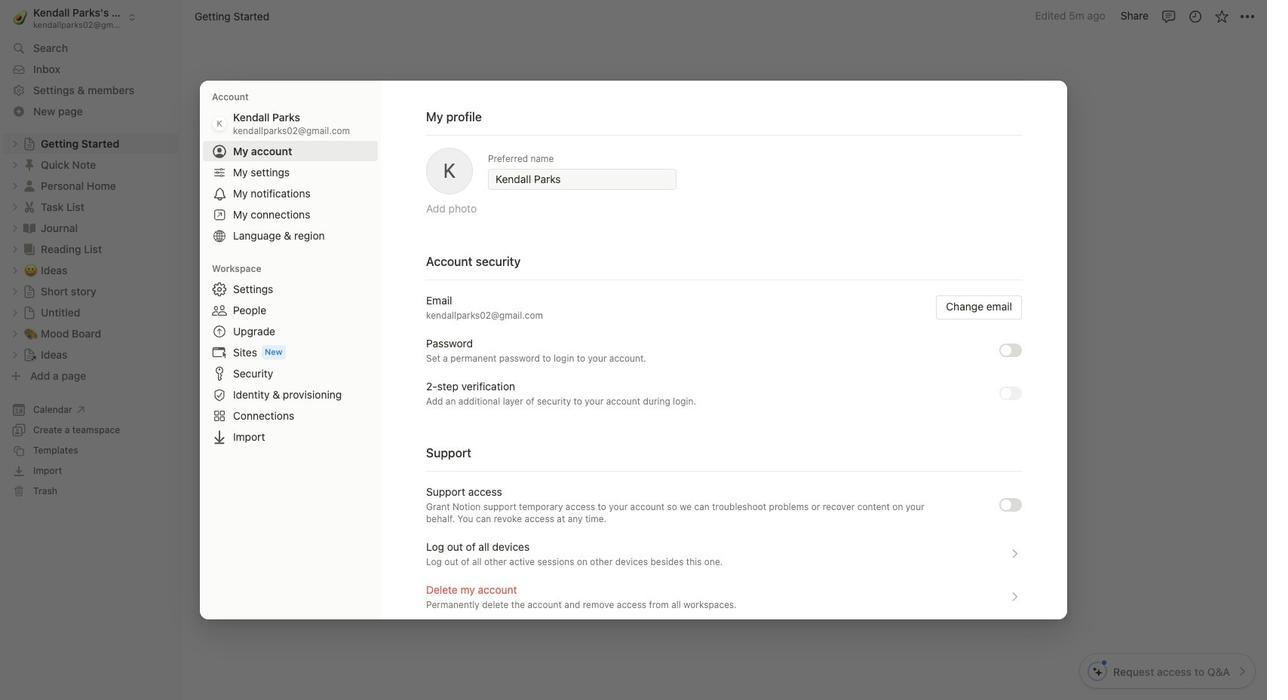 Task type: describe. For each thing, give the bounding box(es) containing it.
updates image
[[1188, 9, 1203, 24]]

favorite image
[[1214, 9, 1229, 24]]

👉 image
[[459, 474, 474, 493]]

👋 image
[[459, 166, 474, 186]]



Task type: vqa. For each thing, say whether or not it's contained in the screenshot.
the Turn on panel mode icon
no



Task type: locate. For each thing, give the bounding box(es) containing it.
🥑 image
[[13, 8, 27, 27]]

comments image
[[1161, 9, 1177, 24]]

None text field
[[496, 172, 669, 187]]



